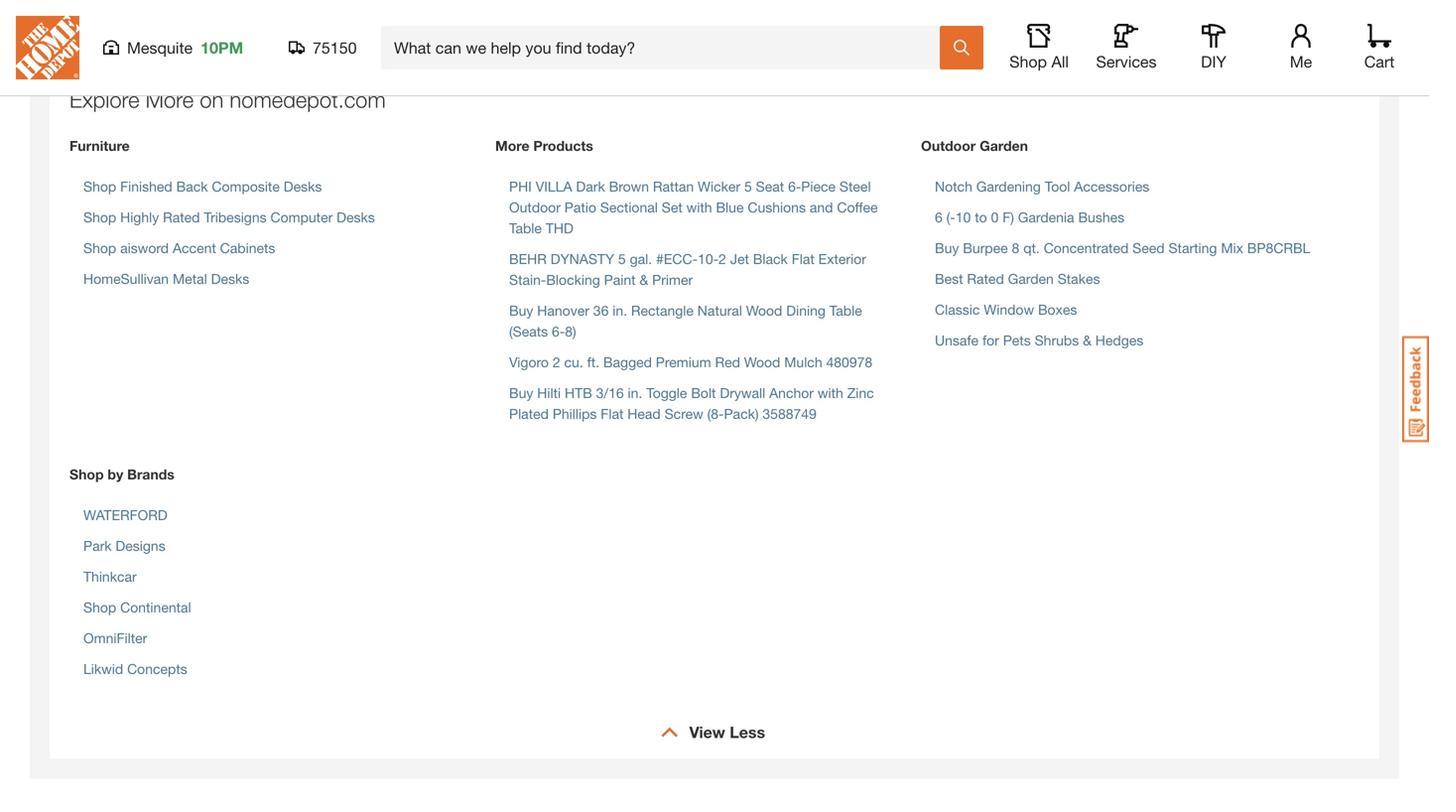 Task type: locate. For each thing, give the bounding box(es) containing it.
0 horizontal spatial flat
[[601, 406, 624, 422]]

buy up plated
[[509, 385, 534, 401]]

mix
[[1222, 240, 1244, 256]]

dark
[[576, 178, 605, 195]]

10pm
[[201, 38, 243, 57]]

buy up best
[[935, 240, 959, 256]]

rated down burpee
[[967, 271, 1004, 287]]

1 vertical spatial rated
[[967, 271, 1004, 287]]

shop down furniture
[[83, 178, 116, 195]]

buy hanover 36 in. rectangle natural wood dining table (seats 6-8)
[[509, 302, 863, 340]]

6- right the seat
[[788, 178, 802, 195]]

wood left dining
[[746, 302, 783, 319]]

1 vertical spatial buy
[[509, 302, 534, 319]]

jet
[[730, 251, 750, 267]]

1 horizontal spatial more
[[495, 137, 530, 154]]

1 horizontal spatial table
[[830, 302, 863, 319]]

desks
[[284, 178, 322, 195], [337, 209, 375, 225], [211, 271, 249, 287]]

table right dining
[[830, 302, 863, 319]]

buy inside buy hanover 36 in. rectangle natural wood dining table (seats 6-8)
[[509, 302, 534, 319]]

bolt
[[691, 385, 716, 401]]

0 vertical spatial 5
[[745, 178, 752, 195]]

1 horizontal spatial &
[[1083, 332, 1092, 348]]

1 vertical spatial &
[[1083, 332, 1092, 348]]

back
[[176, 178, 208, 195]]

0 vertical spatial 2
[[719, 251, 727, 267]]

buy hanover 36 in. rectangle natural wood dining table (seats 6-8) link
[[509, 302, 863, 340]]

diy
[[1201, 52, 1227, 71]]

1 horizontal spatial 6-
[[788, 178, 802, 195]]

1 vertical spatial with
[[818, 385, 844, 401]]

buy up (seats
[[509, 302, 534, 319]]

vigoro
[[509, 354, 549, 370]]

6 (-10 to 0 f) gardenia bushes link
[[935, 209, 1125, 225]]

shop aisword accent cabinets link
[[83, 240, 275, 256]]

shop inside button
[[1010, 52, 1047, 71]]

1 vertical spatial outdoor
[[509, 199, 561, 215]]

behr dynasty 5 gal. #ecc-10-2 jet black flat exterior stain-blocking paint & primer link
[[509, 251, 867, 288]]

0 vertical spatial in.
[[613, 302, 628, 319]]

shop left all in the top right of the page
[[1010, 52, 1047, 71]]

with inside buy hilti htb 3/16 in. toggle bolt drywall anchor with zinc plated phillips flat head screw (8-pack) 3588749
[[818, 385, 844, 401]]

phi villa dark brown rattan wicker 5 seat 6-piece steel outdoor patio sectional set with blue cushions and coffee table thd link
[[509, 178, 878, 236]]

best rated garden stakes
[[935, 271, 1101, 287]]

outdoor down phi
[[509, 199, 561, 215]]

0 horizontal spatial with
[[687, 199, 712, 215]]

red
[[715, 354, 741, 370]]

explore more on homedepot.com
[[69, 86, 386, 112]]

1 horizontal spatial flat
[[792, 251, 815, 267]]

with right set
[[687, 199, 712, 215]]

0 vertical spatial buy
[[935, 240, 959, 256]]

bagged
[[604, 354, 652, 370]]

2 horizontal spatial desks
[[337, 209, 375, 225]]

75150 button
[[289, 38, 357, 58]]

0 vertical spatial with
[[687, 199, 712, 215]]

feedback link image
[[1403, 336, 1430, 443]]

gardening
[[977, 178, 1041, 195]]

garden up gardening
[[980, 137, 1028, 154]]

with inside phi villa dark brown rattan wicker 5 seat 6-piece steel outdoor patio sectional set with blue cushions and coffee table thd
[[687, 199, 712, 215]]

buy inside buy hilti htb 3/16 in. toggle bolt drywall anchor with zinc plated phillips flat head screw (8-pack) 3588749
[[509, 385, 534, 401]]

2 left jet
[[719, 251, 727, 267]]

rated up shop aisword accent cabinets link on the top of the page
[[163, 209, 200, 225]]

table up behr
[[509, 220, 542, 236]]

0 horizontal spatial rated
[[163, 209, 200, 225]]

view less
[[690, 723, 766, 742]]

desks up computer
[[284, 178, 322, 195]]

1 vertical spatial flat
[[601, 406, 624, 422]]

anchor
[[770, 385, 814, 401]]

plated
[[509, 406, 549, 422]]

1 vertical spatial 6-
[[552, 323, 565, 340]]

table
[[509, 220, 542, 236], [830, 302, 863, 319]]

rated
[[163, 209, 200, 225], [967, 271, 1004, 287]]

buy
[[935, 240, 959, 256], [509, 302, 534, 319], [509, 385, 534, 401]]

0 vertical spatial table
[[509, 220, 542, 236]]

& inside behr dynasty 5 gal. #ecc-10-2 jet black flat exterior stain-blocking paint & primer
[[640, 272, 649, 288]]

flat inside behr dynasty 5 gal. #ecc-10-2 jet black flat exterior stain-blocking paint & primer
[[792, 251, 815, 267]]

stain-
[[509, 272, 546, 288]]

shop for shop aisword accent cabinets
[[83, 240, 116, 256]]

1 vertical spatial more
[[495, 137, 530, 154]]

0 horizontal spatial table
[[509, 220, 542, 236]]

5 left the seat
[[745, 178, 752, 195]]

stakes
[[1058, 271, 1101, 287]]

behr
[[509, 251, 547, 267]]

paint
[[604, 272, 636, 288]]

services
[[1097, 52, 1157, 71]]

boxes
[[1038, 301, 1078, 318]]

2 left cu.
[[553, 354, 561, 370]]

homedepot.com
[[230, 86, 386, 112]]

unsafe for pets shrubs & hedges link
[[935, 332, 1144, 348]]

desks right computer
[[337, 209, 375, 225]]

in. inside buy hanover 36 in. rectangle natural wood dining table (seats 6-8)
[[613, 302, 628, 319]]

0 vertical spatial garden
[[980, 137, 1028, 154]]

behr dynasty 5 gal. #ecc-10-2 jet black flat exterior stain-blocking paint & primer
[[509, 251, 867, 288]]

0 vertical spatial flat
[[792, 251, 815, 267]]

buy for buy burpee 8 qt. concentrated seed starting mix bp8crbl
[[935, 240, 959, 256]]

2 vertical spatial buy
[[509, 385, 534, 401]]

flat down "3/16"
[[601, 406, 624, 422]]

6- inside buy hanover 36 in. rectangle natural wood dining table (seats 6-8)
[[552, 323, 565, 340]]

0 vertical spatial outdoor
[[921, 137, 976, 154]]

0 vertical spatial &
[[640, 272, 649, 288]]

shop all button
[[1008, 24, 1071, 71]]

0 horizontal spatial outdoor
[[509, 199, 561, 215]]

0 vertical spatial rated
[[163, 209, 200, 225]]

1 vertical spatial 5
[[618, 251, 626, 267]]

burpee
[[963, 240, 1008, 256]]

outdoor up notch
[[921, 137, 976, 154]]

1 vertical spatial table
[[830, 302, 863, 319]]

#ecc-
[[656, 251, 698, 267]]

1 horizontal spatial with
[[818, 385, 844, 401]]

for
[[983, 332, 1000, 348]]

6- down hanover
[[552, 323, 565, 340]]

0 vertical spatial wood
[[746, 302, 783, 319]]

likwid concepts link
[[83, 661, 187, 677]]

0 horizontal spatial 5
[[618, 251, 626, 267]]

piece
[[802, 178, 836, 195]]

classic window boxes
[[935, 301, 1078, 318]]

garden down qt.
[[1008, 271, 1054, 287]]

75150
[[313, 38, 357, 57]]

in. up head
[[628, 385, 643, 401]]

gardenia
[[1018, 209, 1075, 225]]

0 vertical spatial 6-
[[788, 178, 802, 195]]

finished
[[120, 178, 172, 195]]

1 horizontal spatial rated
[[967, 271, 1004, 287]]

the home depot logo image
[[16, 16, 79, 79]]

shop down thinkcar "link"
[[83, 599, 116, 616]]

1 vertical spatial in.
[[628, 385, 643, 401]]

0 horizontal spatial more
[[146, 86, 194, 112]]

f)
[[1003, 209, 1015, 225]]

1 horizontal spatial 5
[[745, 178, 752, 195]]

1 horizontal spatial 2
[[719, 251, 727, 267]]

36
[[593, 302, 609, 319]]

6 (-10 to 0 f) gardenia bushes
[[935, 209, 1125, 225]]

flat right black
[[792, 251, 815, 267]]

accessories
[[1075, 178, 1150, 195]]

park
[[83, 538, 112, 554]]

accent
[[173, 240, 216, 256]]

qt.
[[1024, 240, 1040, 256]]

0 horizontal spatial &
[[640, 272, 649, 288]]

more up phi
[[495, 137, 530, 154]]

0 horizontal spatial 6-
[[552, 323, 565, 340]]

gal.
[[630, 251, 652, 267]]

wood right 'red'
[[744, 354, 781, 370]]

0 horizontal spatial desks
[[211, 271, 249, 287]]

in. right "36"
[[613, 302, 628, 319]]

& right shrubs
[[1083, 332, 1092, 348]]

&
[[640, 272, 649, 288], [1083, 332, 1092, 348]]

garden
[[980, 137, 1028, 154], [1008, 271, 1054, 287]]

shop for shop all
[[1010, 52, 1047, 71]]

phi villa dark brown rattan wicker 5 seat 6-piece steel outdoor patio sectional set with blue cushions and coffee table thd
[[509, 178, 878, 236]]

concentrated
[[1044, 240, 1129, 256]]

notch gardening tool accessories
[[935, 178, 1150, 195]]

more left on at left
[[146, 86, 194, 112]]

desks down cabinets
[[211, 271, 249, 287]]

& down gal.
[[640, 272, 649, 288]]

5 left gal.
[[618, 251, 626, 267]]

5
[[745, 178, 752, 195], [618, 251, 626, 267]]

me
[[1290, 52, 1313, 71]]

highly
[[120, 209, 159, 225]]

metal
[[173, 271, 207, 287]]

best rated garden stakes link
[[935, 271, 1101, 287]]

cushions
[[748, 199, 806, 215]]

window
[[984, 301, 1035, 318]]

shop left highly
[[83, 209, 116, 225]]

less
[[730, 723, 766, 742]]

6- inside phi villa dark brown rattan wicker 5 seat 6-piece steel outdoor patio sectional set with blue cushions and coffee table thd
[[788, 178, 802, 195]]

shop left by
[[69, 466, 104, 483]]

shop up homesullivan
[[83, 240, 116, 256]]

1 horizontal spatial desks
[[284, 178, 322, 195]]

shop continental link
[[83, 599, 191, 616]]

1 vertical spatial 2
[[553, 354, 561, 370]]

shop for shop by brands
[[69, 466, 104, 483]]

with left zinc
[[818, 385, 844, 401]]



Task type: vqa. For each thing, say whether or not it's contained in the screenshot.
UP TO $500 OFF's off
no



Task type: describe. For each thing, give the bounding box(es) containing it.
products
[[534, 137, 594, 154]]

view less button
[[690, 720, 766, 744]]

screw
[[665, 406, 704, 422]]

buy burpee 8 qt. concentrated seed starting mix bp8crbl link
[[935, 240, 1311, 256]]

homesullivan
[[83, 271, 169, 287]]

(-
[[947, 209, 956, 225]]

park designs
[[83, 538, 166, 554]]

in. inside buy hilti htb 3/16 in. toggle bolt drywall anchor with zinc plated phillips flat head screw (8-pack) 3588749
[[628, 385, 643, 401]]

seed
[[1133, 240, 1165, 256]]

table inside buy hanover 36 in. rectangle natural wood dining table (seats 6-8)
[[830, 302, 863, 319]]

(seats
[[509, 323, 548, 340]]

primer
[[652, 272, 693, 288]]

rattan
[[653, 178, 694, 195]]

wood inside buy hanover 36 in. rectangle natural wood dining table (seats 6-8)
[[746, 302, 783, 319]]

2 vertical spatial desks
[[211, 271, 249, 287]]

best
[[935, 271, 964, 287]]

seat
[[756, 178, 785, 195]]

shop for shop continental
[[83, 599, 116, 616]]

0 vertical spatial more
[[146, 86, 194, 112]]

on
[[200, 86, 224, 112]]

buy for buy hilti htb 3/16 in. toggle bolt drywall anchor with zinc plated phillips flat head screw (8-pack) 3588749
[[509, 385, 534, 401]]

me button
[[1270, 24, 1333, 71]]

services button
[[1095, 24, 1159, 71]]

1 vertical spatial garden
[[1008, 271, 1054, 287]]

8)
[[565, 323, 577, 340]]

bushes
[[1079, 209, 1125, 225]]

homesullivan metal desks
[[83, 271, 249, 287]]

drywall
[[720, 385, 766, 401]]

notch
[[935, 178, 973, 195]]

cart link
[[1358, 24, 1402, 71]]

5 inside phi villa dark brown rattan wicker 5 seat 6-piece steel outdoor patio sectional set with blue cushions and coffee table thd
[[745, 178, 752, 195]]

blue
[[716, 199, 744, 215]]

1 vertical spatial desks
[[337, 209, 375, 225]]

mulch
[[785, 354, 823, 370]]

zinc
[[848, 385, 874, 401]]

homesullivan metal desks link
[[83, 271, 249, 287]]

buy burpee 8 qt. concentrated seed starting mix bp8crbl
[[935, 240, 1311, 256]]

tribesigns
[[204, 209, 267, 225]]

natural
[[698, 302, 743, 319]]

computer
[[271, 209, 333, 225]]

view
[[690, 723, 726, 742]]

mesquite 10pm
[[127, 38, 243, 57]]

sectional
[[600, 199, 658, 215]]

buy hilti htb 3/16 in. toggle bolt drywall anchor with zinc plated phillips flat head screw (8-pack) 3588749 link
[[509, 385, 874, 422]]

villa
[[536, 178, 572, 195]]

1 horizontal spatial outdoor
[[921, 137, 976, 154]]

toggle
[[647, 385, 687, 401]]

unsafe for pets shrubs & hedges
[[935, 332, 1144, 348]]

waterford link
[[83, 507, 168, 523]]

more products
[[495, 137, 594, 154]]

outdoor garden
[[921, 137, 1028, 154]]

480978
[[827, 354, 873, 370]]

by
[[108, 466, 123, 483]]

furniture
[[69, 137, 130, 154]]

0 vertical spatial desks
[[284, 178, 322, 195]]

dynasty
[[551, 251, 615, 267]]

flat inside buy hilti htb 3/16 in. toggle bolt drywall anchor with zinc plated phillips flat head screw (8-pack) 3588749
[[601, 406, 624, 422]]

shop aisword accent cabinets
[[83, 240, 275, 256]]

brown
[[609, 178, 649, 195]]

designs
[[116, 538, 166, 554]]

hilti
[[537, 385, 561, 401]]

bp8crbl
[[1248, 240, 1311, 256]]

htb
[[565, 385, 592, 401]]

10-
[[698, 251, 719, 267]]

shrubs
[[1035, 332, 1079, 348]]

unsafe
[[935, 332, 979, 348]]

explore
[[69, 86, 140, 112]]

10
[[956, 209, 971, 225]]

likwid concepts
[[83, 661, 187, 677]]

notch gardening tool accessories link
[[935, 178, 1150, 195]]

phillips
[[553, 406, 597, 422]]

6
[[935, 209, 943, 225]]

tool
[[1045, 178, 1071, 195]]

0
[[991, 209, 999, 225]]

shop finished back composite desks
[[83, 178, 322, 195]]

(8-
[[708, 406, 724, 422]]

exterior
[[819, 251, 867, 267]]

mesquite
[[127, 38, 193, 57]]

thinkcar link
[[83, 568, 137, 585]]

2 inside behr dynasty 5 gal. #ecc-10-2 jet black flat exterior stain-blocking paint & primer
[[719, 251, 727, 267]]

premium
[[656, 354, 711, 370]]

outdoor inside phi villa dark brown rattan wicker 5 seat 6-piece steel outdoor patio sectional set with blue cushions and coffee table thd
[[509, 199, 561, 215]]

thinkcar
[[83, 568, 137, 585]]

shop for shop highly rated tribesigns computer desks
[[83, 209, 116, 225]]

aisword
[[120, 240, 169, 256]]

What can we help you find today? search field
[[394, 27, 939, 69]]

shop finished back composite desks link
[[83, 178, 322, 195]]

and
[[810, 199, 833, 215]]

vigoro 2 cu. ft. bagged premium red wood mulch 480978 link
[[509, 354, 873, 370]]

3588749
[[763, 406, 817, 422]]

diy button
[[1182, 24, 1246, 71]]

park designs link
[[83, 538, 166, 554]]

classic
[[935, 301, 980, 318]]

shop for shop finished back composite desks
[[83, 178, 116, 195]]

5 inside behr dynasty 5 gal. #ecc-10-2 jet black flat exterior stain-blocking paint & primer
[[618, 251, 626, 267]]

shop all
[[1010, 52, 1069, 71]]

composite
[[212, 178, 280, 195]]

1 vertical spatial wood
[[744, 354, 781, 370]]

buy for buy hanover 36 in. rectangle natural wood dining table (seats 6-8)
[[509, 302, 534, 319]]

starting
[[1169, 240, 1218, 256]]

0 horizontal spatial 2
[[553, 354, 561, 370]]

more link image
[[661, 727, 678, 738]]

shop highly rated tribesigns computer desks link
[[83, 209, 375, 225]]

table inside phi villa dark brown rattan wicker 5 seat 6-piece steel outdoor patio sectional set with blue cushions and coffee table thd
[[509, 220, 542, 236]]



